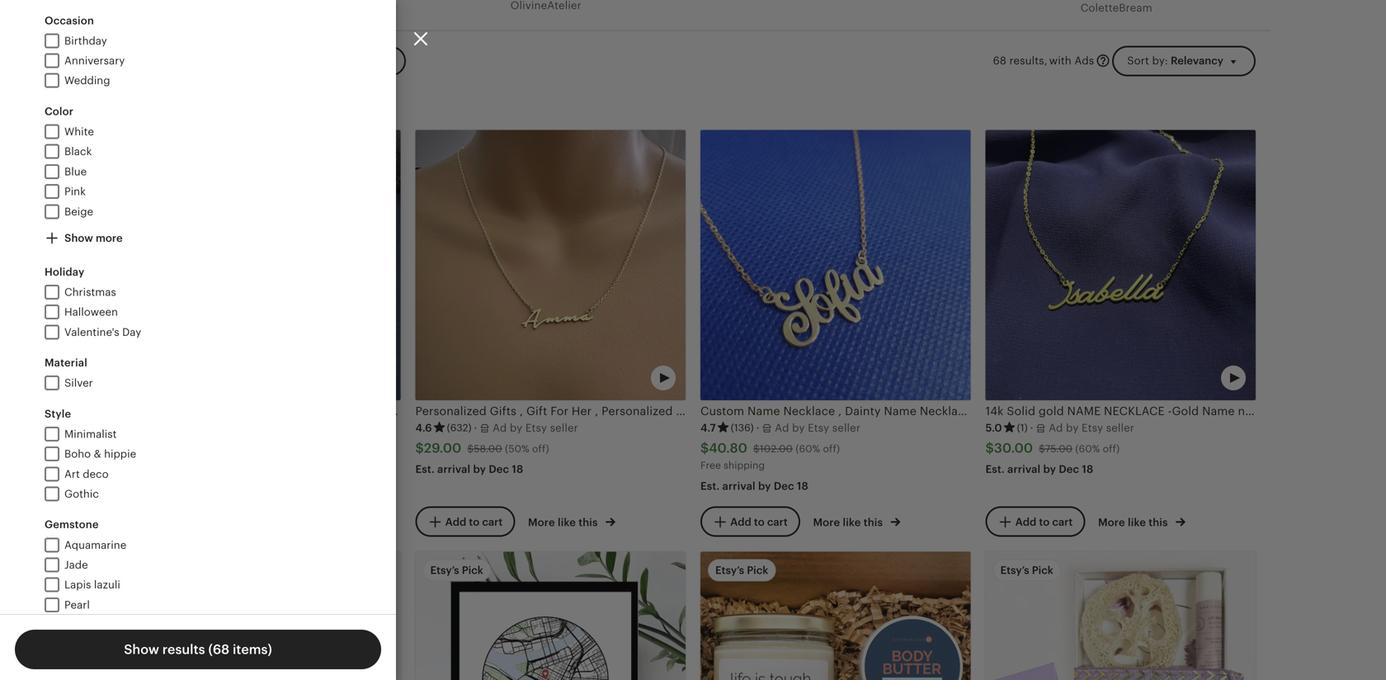 Task type: describe. For each thing, give the bounding box(es) containing it.
3 etsy's pick link from the left
[[986, 552, 1256, 680]]

est. for 29.00
[[416, 463, 435, 475]]

anniversary
[[64, 55, 125, 67]]

est. for 30.00
[[986, 463, 1005, 475]]

results
[[162, 642, 205, 657]]

holiday christmas halloween valentine's day
[[45, 266, 141, 338]]

$ inside $ 29.00 $ 58.00 (50% off)
[[468, 443, 474, 454]]

off) for 29.00
[[532, 443, 549, 454]]

style
[[45, 408, 71, 420]]

search filters dialog
[[0, 0, 1387, 680]]

items)
[[233, 642, 272, 657]]

add to cart for 40.80
[[731, 516, 788, 528]]

blue
[[64, 165, 87, 178]]

1 etsy's pick link from the left
[[416, 552, 686, 680]]

add to cart button for 40.80
[[701, 506, 800, 537]]

(1)
[[1017, 422, 1028, 433]]

etsy's pick for 3rd etsy's pick link
[[1001, 564, 1054, 577]]

cart for 29.00
[[482, 516, 503, 528]]

boho
[[64, 448, 91, 460]]

minimalist
[[64, 428, 117, 440]]

est. arrival by dec 18 for 30.00
[[986, 463, 1094, 475]]

show for show more
[[64, 232, 93, 244]]

pearl
[[64, 599, 90, 611]]

halloween
[[64, 306, 118, 318]]

show results (68 items)
[[124, 642, 272, 657]]

(68
[[208, 642, 230, 657]]

free
[[701, 460, 721, 471]]

shipping
[[724, 460, 765, 471]]

ads
[[1075, 54, 1095, 67]]

· for 40.80
[[757, 422, 760, 434]]

1 horizontal spatial est.
[[701, 480, 720, 493]]

add for 30.00
[[1016, 516, 1037, 528]]

pick for spa box for woman | thinking of you | personalized gift | candle | body butter | care package | gift for her image
[[747, 564, 769, 577]]

etsy's pick for 2nd etsy's pick link from right
[[716, 564, 769, 577]]

add to cart for 29.00
[[445, 516, 503, 528]]

more
[[96, 232, 123, 244]]

personalized gifts , gift for her , personalized jewelry , jewelry , personalized name necklace , gold name necklace , custom name necklace image
[[416, 130, 686, 400]]

gothic
[[64, 488, 99, 500]]

pick for where we met map /where it all began /couple map/ gift for her/ gift for him/personalized map/ custom map/anniversary gift/ digital download image
[[462, 564, 484, 577]]

to for 30.00
[[1039, 516, 1050, 528]]

with ads
[[1050, 54, 1095, 67]]

$ up "shipping"
[[754, 443, 760, 454]]

4.6
[[416, 422, 432, 434]]

cute co worker set - lavender with soap, stocking stuffers for women, essential oil soap, bath and body gift, bath and body image
[[986, 552, 1256, 680]]

· for 29.00
[[474, 422, 477, 434]]

wedding
[[64, 74, 110, 87]]

$ 29.00 $ 58.00 (50% off)
[[416, 441, 549, 456]]

deco
[[83, 468, 109, 480]]

off) for 30.00
[[1103, 443, 1120, 454]]

29.00
[[424, 441, 462, 456]]

add to cart button for 29.00
[[416, 506, 515, 537]]

1 horizontal spatial arrival
[[723, 480, 756, 493]]

add for 29.00
[[445, 516, 467, 528]]

jade
[[64, 559, 88, 571]]

&
[[94, 448, 101, 460]]

custom name necklace , dainty name necklace , personalized jewelry , personalized name necklace , silver name necklace , name necklace gold image
[[701, 130, 971, 400]]

etsy's for where we met map /where it all began /couple map/ gift for her/ gift for him/personalized map/ custom map/anniversary gift/ digital download image
[[430, 564, 459, 577]]

material silver
[[45, 357, 93, 389]]

est. arrival by dec 18 for 29.00
[[416, 463, 524, 475]]

white black blue pink beige
[[64, 125, 94, 218]]

1 horizontal spatial dec
[[774, 480, 795, 493]]

occasion birthday anniversary wedding
[[45, 14, 125, 87]]

colettebream
[[1081, 2, 1153, 14]]

lazuli
[[94, 579, 120, 591]]

silver
[[64, 377, 93, 389]]

102.00
[[760, 443, 793, 454]]

$ link
[[130, 130, 401, 486]]

white
[[64, 125, 94, 138]]

(60% for 40.80
[[796, 443, 821, 454]]

4.7
[[701, 422, 716, 434]]

holiday
[[45, 266, 84, 278]]

(136)
[[731, 422, 754, 433]]

add for 40.80
[[731, 516, 752, 528]]

to for 40.80
[[754, 516, 765, 528]]

off) for 40.80
[[823, 443, 840, 454]]

· for 30.00
[[1031, 422, 1034, 434]]

30.00
[[994, 441, 1034, 456]]



Task type: vqa. For each thing, say whether or not it's contained in the screenshot.
Purchase
no



Task type: locate. For each thing, give the bounding box(es) containing it.
show
[[64, 232, 93, 244], [124, 642, 159, 657]]

pick
[[462, 564, 484, 577], [747, 564, 769, 577], [1032, 564, 1054, 577]]

58.00
[[474, 443, 502, 454]]

2 horizontal spatial add to cart button
[[986, 506, 1086, 537]]

by down '$ 30.00 $ 75.00 (60% off)'
[[1044, 463, 1057, 475]]

$ inside '$ 30.00 $ 75.00 (60% off)'
[[1039, 443, 1046, 454]]

2 add to cart from the left
[[731, 516, 788, 528]]

est. arrival by dec 18 down $ 29.00 $ 58.00 (50% off)
[[416, 463, 524, 475]]

show more
[[62, 232, 123, 244]]

1 horizontal spatial show
[[124, 642, 159, 657]]

cart for 40.80
[[767, 516, 788, 528]]

1 horizontal spatial pick
[[747, 564, 769, 577]]

black
[[64, 145, 92, 158]]

2 horizontal spatial add
[[1016, 516, 1037, 528]]

off)
[[532, 443, 549, 454], [823, 443, 840, 454], [1103, 443, 1120, 454]]

18 down (50%
[[512, 463, 524, 475]]

18 down $ 40.80 $ 102.00 (60% off) free shipping
[[797, 480, 809, 493]]

add to cart down "shipping"
[[731, 516, 788, 528]]

arrival for 29.00
[[437, 463, 471, 475]]

1 (60% from the left
[[796, 443, 821, 454]]

(60%
[[796, 443, 821, 454], [1076, 443, 1101, 454]]

1 add to cart button from the left
[[416, 506, 515, 537]]

2 horizontal spatial cart
[[1053, 516, 1073, 528]]

2 horizontal spatial 18
[[1082, 463, 1094, 475]]

christmas
[[64, 286, 116, 298]]

show results (68 items) button
[[15, 630, 381, 669]]

· right (632)
[[474, 422, 477, 434]]

2 etsy's from the left
[[716, 564, 745, 577]]

colettebream link
[[1081, 0, 1256, 20]]

est. down the "29.00"
[[416, 463, 435, 475]]

etsy's pick for 1st etsy's pick link from the left
[[430, 564, 484, 577]]

0 horizontal spatial arrival
[[437, 463, 471, 475]]

2 horizontal spatial est.
[[986, 463, 1005, 475]]

(60% inside '$ 30.00 $ 75.00 (60% off)'
[[1076, 443, 1101, 454]]

2 · from the left
[[757, 422, 760, 434]]

1 horizontal spatial by
[[759, 480, 771, 493]]

est. arrival by dec 18
[[416, 463, 524, 475], [986, 463, 1094, 475], [701, 480, 809, 493]]

to for 29.00
[[469, 516, 480, 528]]

0 horizontal spatial off)
[[532, 443, 549, 454]]

off) right 102.00
[[823, 443, 840, 454]]

dec down 75.00
[[1059, 463, 1080, 475]]

1 horizontal spatial add
[[731, 516, 752, 528]]

1 horizontal spatial add to cart
[[731, 516, 788, 528]]

1 horizontal spatial to
[[754, 516, 765, 528]]

1 horizontal spatial ·
[[757, 422, 760, 434]]

2 horizontal spatial dec
[[1059, 463, 1080, 475]]

14k solid gold name necklace -gold name necklace - personalized jewelry - personalized necklace - personalized bridesmaid gifts - for mom image
[[986, 130, 1256, 400]]

to down "shipping"
[[754, 516, 765, 528]]

(50%
[[505, 443, 530, 454]]

5.0
[[986, 422, 1003, 434]]

etsy's for cute co worker set - lavender with soap, stocking stuffers for women, essential oil soap, bath and body gift, bath and body image
[[1001, 564, 1030, 577]]

off) right 75.00
[[1103, 443, 1120, 454]]

1 off) from the left
[[532, 443, 549, 454]]

1 to from the left
[[469, 516, 480, 528]]

2 horizontal spatial off)
[[1103, 443, 1120, 454]]

$ down (632)
[[468, 443, 474, 454]]

18 for 29.00
[[512, 463, 524, 475]]

est. arrival by dec 18 down "shipping"
[[701, 480, 809, 493]]

etsy's pick link
[[416, 552, 686, 680], [701, 552, 971, 680], [986, 552, 1256, 680]]

add to cart down $ 29.00 $ 58.00 (50% off)
[[445, 516, 503, 528]]

75.00
[[1046, 443, 1073, 454]]

3 add to cart from the left
[[1016, 516, 1073, 528]]

1 vertical spatial show
[[124, 642, 159, 657]]

add to cart button down '$ 30.00 $ 75.00 (60% off)'
[[986, 506, 1086, 537]]

add to cart button for 30.00
[[986, 506, 1086, 537]]

cart for 30.00
[[1053, 516, 1073, 528]]

off) inside $ 29.00 $ 58.00 (50% off)
[[532, 443, 549, 454]]

$ up free
[[701, 441, 709, 456]]

by down "shipping"
[[759, 480, 771, 493]]

cart down "58.00"
[[482, 516, 503, 528]]

2 add to cart button from the left
[[701, 506, 800, 537]]

(632)
[[447, 422, 472, 433]]

hippie
[[104, 448, 136, 460]]

show down beige
[[64, 232, 93, 244]]

0 horizontal spatial etsy's pick link
[[416, 552, 686, 680]]

2 horizontal spatial est. arrival by dec 18
[[986, 463, 1094, 475]]

arrival down the 30.00
[[1008, 463, 1041, 475]]

1 etsy's pick from the left
[[430, 564, 484, 577]]

68 results,
[[993, 54, 1048, 67]]

1 · from the left
[[474, 422, 477, 434]]

2 horizontal spatial by
[[1044, 463, 1057, 475]]

lapis
[[64, 579, 91, 591]]

with
[[1050, 54, 1072, 67]]

show for show results (68 items)
[[124, 642, 159, 657]]

by
[[473, 463, 486, 475], [1044, 463, 1057, 475], [759, 480, 771, 493]]

2 off) from the left
[[823, 443, 840, 454]]

beige
[[64, 205, 93, 218]]

0 horizontal spatial est. arrival by dec 18
[[416, 463, 524, 475]]

dec down "58.00"
[[489, 463, 509, 475]]

0 horizontal spatial cart
[[482, 516, 503, 528]]

valentine's
[[64, 326, 119, 338]]

where we met map /where it all began /couple map/ gift for her/ gift for him/personalized map/ custom map/anniversary gift/ digital download image
[[416, 552, 686, 680]]

day
[[122, 326, 141, 338]]

add
[[445, 516, 467, 528], [731, 516, 752, 528], [1016, 516, 1037, 528]]

2 cart from the left
[[767, 516, 788, 528]]

1 add from the left
[[445, 516, 467, 528]]

0 horizontal spatial add
[[445, 516, 467, 528]]

2 horizontal spatial arrival
[[1008, 463, 1041, 475]]

add to cart down '$ 30.00 $ 75.00 (60% off)'
[[1016, 516, 1073, 528]]

0 horizontal spatial show
[[64, 232, 93, 244]]

occasion
[[45, 14, 94, 27]]

(60% inside $ 40.80 $ 102.00 (60% off) free shipping
[[796, 443, 821, 454]]

2 horizontal spatial etsy's pick
[[1001, 564, 1054, 577]]

to
[[469, 516, 480, 528], [754, 516, 765, 528], [1039, 516, 1050, 528]]

1 horizontal spatial etsy's pick link
[[701, 552, 971, 680]]

etsy's pick
[[430, 564, 484, 577], [716, 564, 769, 577], [1001, 564, 1054, 577]]

cart down 75.00
[[1053, 516, 1073, 528]]

dec
[[489, 463, 509, 475], [1059, 463, 1080, 475], [774, 480, 795, 493]]

1 horizontal spatial (60%
[[1076, 443, 1101, 454]]

0 horizontal spatial (60%
[[796, 443, 821, 454]]

1 horizontal spatial est. arrival by dec 18
[[701, 480, 809, 493]]

spa box for woman | thinking of you | personalized gift | candle | body butter | care package | gift for her image
[[701, 552, 971, 680]]

add down the 30.00
[[1016, 516, 1037, 528]]

arrival
[[437, 463, 471, 475], [1008, 463, 1041, 475], [723, 480, 756, 493]]

$ right &
[[130, 441, 139, 456]]

2 horizontal spatial pick
[[1032, 564, 1054, 577]]

show more button
[[37, 224, 130, 254]]

by down $ 29.00 $ 58.00 (50% off)
[[473, 463, 486, 475]]

gemstone aquamarine jade lapis lazuli pearl
[[45, 519, 126, 611]]

dec down $ 40.80 $ 102.00 (60% off) free shipping
[[774, 480, 795, 493]]

$
[[130, 441, 139, 456], [416, 441, 424, 456], [701, 441, 709, 456], [986, 441, 994, 456], [468, 443, 474, 454], [754, 443, 760, 454], [1039, 443, 1046, 454]]

3 pick from the left
[[1032, 564, 1054, 577]]

3 add to cart button from the left
[[986, 506, 1086, 537]]

2 horizontal spatial etsy's pick link
[[986, 552, 1256, 680]]

2 horizontal spatial etsy's
[[1001, 564, 1030, 577]]

to down '$ 30.00 $ 75.00 (60% off)'
[[1039, 516, 1050, 528]]

gemstone
[[45, 519, 99, 531]]

2 horizontal spatial to
[[1039, 516, 1050, 528]]

art
[[64, 468, 80, 480]]

0 horizontal spatial est.
[[416, 463, 435, 475]]

(60% right 75.00
[[1076, 443, 1101, 454]]

0 horizontal spatial ·
[[474, 422, 477, 434]]

add to cart button down "shipping"
[[701, 506, 800, 537]]

$ down 4.6
[[416, 441, 424, 456]]

cart down $ 40.80 $ 102.00 (60% off) free shipping
[[767, 516, 788, 528]]

2 horizontal spatial ·
[[1031, 422, 1034, 434]]

2 add from the left
[[731, 516, 752, 528]]

3 etsy's from the left
[[1001, 564, 1030, 577]]

3 off) from the left
[[1103, 443, 1120, 454]]

3 cart from the left
[[1053, 516, 1073, 528]]

style minimalist boho & hippie art deco gothic
[[45, 408, 136, 500]]

0 vertical spatial show
[[64, 232, 93, 244]]

est. down the 30.00
[[986, 463, 1005, 475]]

add down the "29.00"
[[445, 516, 467, 528]]

arrival for 30.00
[[1008, 463, 1041, 475]]

2 etsy's pick link from the left
[[701, 552, 971, 680]]

0 horizontal spatial pick
[[462, 564, 484, 577]]

·
[[474, 422, 477, 434], [757, 422, 760, 434], [1031, 422, 1034, 434]]

0 horizontal spatial add to cart button
[[416, 506, 515, 537]]

$ 30.00 $ 75.00 (60% off)
[[986, 441, 1120, 456]]

3 etsy's pick from the left
[[1001, 564, 1054, 577]]

by for 29.00
[[473, 463, 486, 475]]

925 sterling silver curb necklace chain, silver cuba link chain necklace, mens necklace necklaces for women silver chain gift for her image
[[130, 130, 401, 400]]

off) inside '$ 30.00 $ 75.00 (60% off)'
[[1103, 443, 1120, 454]]

add down "shipping"
[[731, 516, 752, 528]]

1 horizontal spatial 18
[[797, 480, 809, 493]]

dec for 29.00
[[489, 463, 509, 475]]

0 horizontal spatial dec
[[489, 463, 509, 475]]

0 horizontal spatial by
[[473, 463, 486, 475]]

add to cart for 30.00
[[1016, 516, 1073, 528]]

est.
[[416, 463, 435, 475], [986, 463, 1005, 475], [701, 480, 720, 493]]

arrival down the "29.00"
[[437, 463, 471, 475]]

etsy's
[[430, 564, 459, 577], [716, 564, 745, 577], [1001, 564, 1030, 577]]

1 etsy's from the left
[[430, 564, 459, 577]]

to down $ 29.00 $ 58.00 (50% off)
[[469, 516, 480, 528]]

· right (1)
[[1031, 422, 1034, 434]]

1 add to cart from the left
[[445, 516, 503, 528]]

1 horizontal spatial add to cart button
[[701, 506, 800, 537]]

· right "(136)"
[[757, 422, 760, 434]]

(60% for 30.00
[[1076, 443, 1101, 454]]

by for 30.00
[[1044, 463, 1057, 475]]

68
[[993, 54, 1007, 67]]

40.80
[[709, 441, 748, 456]]

18 down '$ 30.00 $ 75.00 (60% off)'
[[1082, 463, 1094, 475]]

add to cart button
[[416, 506, 515, 537], [701, 506, 800, 537], [986, 506, 1086, 537]]

dec for 30.00
[[1059, 463, 1080, 475]]

18 for 30.00
[[1082, 463, 1094, 475]]

off) inside $ 40.80 $ 102.00 (60% off) free shipping
[[823, 443, 840, 454]]

18
[[512, 463, 524, 475], [1082, 463, 1094, 475], [797, 480, 809, 493]]

1 horizontal spatial etsy's pick
[[716, 564, 769, 577]]

1 horizontal spatial etsy's
[[716, 564, 745, 577]]

0 horizontal spatial etsy's
[[430, 564, 459, 577]]

birthday
[[64, 35, 107, 47]]

0 horizontal spatial to
[[469, 516, 480, 528]]

1 pick from the left
[[462, 564, 484, 577]]

est. arrival by dec 18 down '$ 30.00 $ 75.00 (60% off)'
[[986, 463, 1094, 475]]

3 add from the left
[[1016, 516, 1037, 528]]

2 to from the left
[[754, 516, 765, 528]]

add to cart
[[445, 516, 503, 528], [731, 516, 788, 528], [1016, 516, 1073, 528]]

add to cart button down $ 29.00 $ 58.00 (50% off)
[[416, 506, 515, 537]]

(60% right 102.00
[[796, 443, 821, 454]]

color
[[45, 105, 74, 118]]

show left the results
[[124, 642, 159, 657]]

0 horizontal spatial 18
[[512, 463, 524, 475]]

0 horizontal spatial etsy's pick
[[430, 564, 484, 577]]

2 etsy's pick from the left
[[716, 564, 769, 577]]

2 (60% from the left
[[1076, 443, 1101, 454]]

$ down 5.0
[[986, 441, 994, 456]]

pick for cute co worker set - lavender with soap, stocking stuffers for women, essential oil soap, bath and body gift, bath and body image
[[1032, 564, 1054, 577]]

2 pick from the left
[[747, 564, 769, 577]]

aquamarine
[[64, 539, 126, 551]]

custom friend gift box, personalized friend gifts, personal message, custom personalize, custom gift, personalized gift, gift box for friend image
[[130, 552, 401, 680]]

3 · from the left
[[1031, 422, 1034, 434]]

cart
[[482, 516, 503, 528], [767, 516, 788, 528], [1053, 516, 1073, 528]]

$ right the 30.00
[[1039, 443, 1046, 454]]

est. down free
[[701, 480, 720, 493]]

2 horizontal spatial add to cart
[[1016, 516, 1073, 528]]

1 cart from the left
[[482, 516, 503, 528]]

3 to from the left
[[1039, 516, 1050, 528]]

1 horizontal spatial cart
[[767, 516, 788, 528]]

material
[[45, 357, 87, 369]]

results,
[[1010, 54, 1048, 67]]

1 horizontal spatial off)
[[823, 443, 840, 454]]

etsy's for spa box for woman | thinking of you | personalized gift | candle | body butter | care package | gift for her image
[[716, 564, 745, 577]]

pink
[[64, 185, 86, 198]]

0 horizontal spatial add to cart
[[445, 516, 503, 528]]

$ 40.80 $ 102.00 (60% off) free shipping
[[701, 441, 840, 471]]

off) right (50%
[[532, 443, 549, 454]]

arrival down "shipping"
[[723, 480, 756, 493]]



